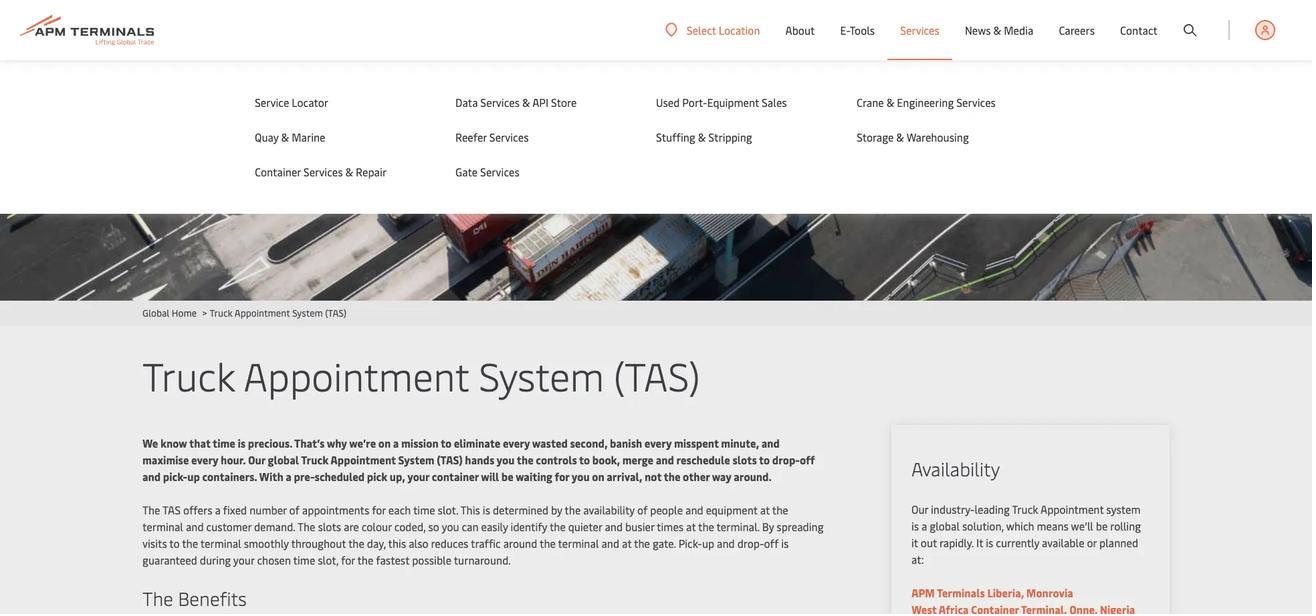 Task type: describe. For each thing, give the bounding box(es) containing it.
truck inside our industry-leading truck appointment system is a global solution, which means we'll be rolling it out rapidly. it is currently available or planned at:
[[1012, 502, 1038, 517]]

and up not on the bottom of the page
[[656, 453, 674, 467]]

contact button
[[1120, 0, 1158, 60]]

stripping
[[708, 130, 752, 144]]

this
[[461, 503, 480, 518]]

means
[[1037, 519, 1069, 534]]

locator
[[292, 95, 328, 110]]

busier
[[625, 520, 654, 534]]

apm terminals liberia, monrovia link
[[911, 586, 1073, 601]]

careers
[[1059, 23, 1095, 37]]

repair
[[356, 165, 387, 179]]

news
[[965, 23, 991, 37]]

this
[[388, 536, 406, 551]]

truck appointment system (tas)
[[142, 349, 700, 402]]

1 of from the left
[[289, 503, 300, 518]]

apm terminals liberia, monrovia
[[911, 586, 1073, 601]]

second,
[[570, 436, 608, 451]]

availability
[[911, 456, 1000, 481]]

scheduled
[[315, 469, 365, 484]]

and right people on the bottom
[[685, 503, 703, 518]]

spreading
[[777, 520, 824, 534]]

the for the benefits
[[142, 586, 173, 611]]

appointment inside our industry-leading truck appointment system is a global solution, which means we'll be rolling it out rapidly. it is currently available or planned at:
[[1041, 502, 1104, 517]]

& left api
[[522, 95, 530, 110]]

traffic
[[471, 536, 501, 551]]

rolling
[[1110, 519, 1141, 534]]

tuck appointment system image
[[0, 60, 1312, 301]]

marine
[[292, 130, 325, 144]]

the down day, at left bottom
[[357, 553, 373, 568]]

is right this
[[483, 503, 490, 518]]

truck right > at the left of page
[[210, 307, 233, 320]]

our inside our industry-leading truck appointment system is a global solution, which means we'll be rolling it out rapidly. it is currently available or planned at:
[[911, 502, 928, 517]]

minute,
[[721, 436, 759, 451]]

careers button
[[1059, 0, 1095, 60]]

slots inside the tas offers a fixed number of appointments for each time slot. this is determined by the availability of people and equipment at the terminal and customer demand. the slots are colour coded, so you can easily identify the quieter and busier times at the terminal. by spreading visits to the terminal smoothly throughout the day, this also reduces traffic around the terminal and at the gate. pick-up and drop-off is guaranteed during your chosen time slot, for the fastest possible turnaround.
[[318, 520, 341, 534]]

determined
[[493, 503, 548, 518]]

appointments
[[302, 503, 369, 518]]

services for gate services
[[480, 165, 519, 179]]

container services & repair link
[[255, 165, 429, 179]]

services right tools
[[900, 23, 940, 37]]

and down quieter
[[601, 536, 619, 551]]

are
[[344, 520, 359, 534]]

that
[[189, 436, 210, 451]]

up inside the tas offers a fixed number of appointments for each time slot. this is determined by the availability of people and equipment at the terminal and customer demand. the slots are colour coded, so you can easily identify the quieter and busier times at the terminal. by spreading visits to the terminal smoothly throughout the day, this also reduces traffic around the terminal and at the gate. pick-up and drop-off is guaranteed during your chosen time slot, for the fastest possible turnaround.
[[702, 536, 714, 551]]

e-tools
[[840, 23, 875, 37]]

rapidly.
[[940, 536, 974, 550]]

banish
[[610, 436, 642, 451]]

global inside the we know that time is precious. that's why we're on a mission to eliminate every wasted second, banish every misspent minute, and maximise every hour. our global truck appointment system (tas) hands you the controls to book, merge and reschedule slots to drop-off and pick-up containers. with a pre-scheduled pick up, your container will be waiting for you on arrival, not the other way around.
[[268, 453, 299, 467]]

is down spreading
[[781, 536, 789, 551]]

your inside the we know that time is precious. that's why we're on a mission to eliminate every wasted second, banish every misspent minute, and maximise every hour. our global truck appointment system (tas) hands you the controls to book, merge and reschedule slots to drop-off and pick-up containers. with a pre-scheduled pick up, your container will be waiting for you on arrival, not the other way around.
[[407, 469, 429, 484]]

and down maximise on the left of page
[[142, 469, 161, 484]]

wasted
[[532, 436, 568, 451]]

can
[[462, 520, 479, 534]]

people
[[650, 503, 683, 518]]

way
[[712, 469, 731, 484]]

reefer
[[455, 130, 487, 144]]

& for quay & marine
[[281, 130, 289, 144]]

the down busier
[[634, 536, 650, 551]]

2 vertical spatial time
[[293, 553, 315, 568]]

for inside the we know that time is precious. that's why we're on a mission to eliminate every wasted second, banish every misspent minute, and maximise every hour. our global truck appointment system (tas) hands you the controls to book, merge and reschedule slots to drop-off and pick-up containers. with a pre-scheduled pick up, your container will be waiting for you on arrival, not the other way around.
[[555, 469, 569, 484]]

easily
[[481, 520, 508, 534]]

0 horizontal spatial system
[[292, 307, 323, 320]]

identify
[[511, 520, 547, 534]]

1 horizontal spatial every
[[503, 436, 530, 451]]

and down terminal.
[[717, 536, 735, 551]]

warehousing
[[907, 130, 969, 144]]

a inside our industry-leading truck appointment system is a global solution, which means we'll be rolling it out rapidly. it is currently available or planned at:
[[922, 519, 927, 534]]

a left pre-
[[286, 469, 291, 484]]

quay
[[255, 130, 279, 144]]

global home link
[[142, 307, 197, 320]]

industry-
[[931, 502, 975, 517]]

drop- inside the tas offers a fixed number of appointments for each time slot. this is determined by the availability of people and equipment at the terminal and customer demand. the slots are colour coded, so you can easily identify the quieter and busier times at the terminal. by spreading visits to the terminal smoothly throughout the day, this also reduces traffic around the terminal and at the gate. pick-up and drop-off is guaranteed during your chosen time slot, for the fastest possible turnaround.
[[737, 536, 764, 551]]

not
[[645, 469, 662, 484]]

tools
[[850, 23, 875, 37]]

apm
[[911, 586, 935, 601]]

times
[[657, 520, 684, 534]]

service locator link
[[255, 95, 429, 110]]

container
[[432, 469, 479, 484]]

news & media button
[[965, 0, 1033, 60]]

the for the tas offers a fixed number of appointments for each time slot. this is determined by the availability of people and equipment at the terminal and customer demand. the slots are colour coded, so you can easily identify the quieter and busier times at the terminal. by spreading visits to the terminal smoothly throughout the day, this also reduces traffic around the terminal and at the gate. pick-up and drop-off is guaranteed during your chosen time slot, for the fastest possible turnaround.
[[142, 503, 160, 518]]

waiting
[[516, 469, 552, 484]]

& for crane & engineering services
[[886, 95, 894, 110]]

gate.
[[653, 536, 676, 551]]

1 vertical spatial time
[[413, 503, 435, 518]]

services button
[[900, 0, 940, 60]]

leading
[[975, 502, 1010, 517]]

and down availability
[[605, 520, 623, 534]]

possible
[[412, 553, 451, 568]]

service locator
[[255, 95, 328, 110]]

and right minute,
[[761, 436, 780, 451]]

the down identify on the bottom of the page
[[540, 536, 556, 551]]

is up it
[[911, 519, 919, 534]]

reefer services
[[455, 130, 529, 144]]

services for reefer services
[[489, 130, 529, 144]]

service
[[255, 95, 289, 110]]

we'll
[[1071, 519, 1093, 534]]

services up storage & warehousing link
[[956, 95, 996, 110]]

equipment
[[706, 503, 758, 518]]

data
[[455, 95, 478, 110]]

& for news & media
[[993, 23, 1001, 37]]

containers.
[[202, 469, 257, 484]]

0 vertical spatial on
[[378, 436, 391, 451]]

by
[[762, 520, 774, 534]]

1 vertical spatial for
[[372, 503, 386, 518]]

slot,
[[318, 553, 338, 568]]

global inside our industry-leading truck appointment system is a global solution, which means we'll be rolling it out rapidly. it is currently available or planned at:
[[930, 519, 960, 534]]

truck inside the we know that time is precious. that's why we're on a mission to eliminate every wasted second, banish every misspent minute, and maximise every hour. our global truck appointment system (tas) hands you the controls to book, merge and reschedule slots to drop-off and pick-up containers. with a pre-scheduled pick up, your container will be waiting for you on arrival, not the other way around.
[[301, 453, 328, 467]]

0 horizontal spatial every
[[191, 453, 218, 467]]

quay & marine
[[255, 130, 325, 144]]

we're
[[349, 436, 376, 451]]

equipment
[[707, 95, 759, 110]]

0 vertical spatial at
[[760, 503, 770, 518]]

home
[[172, 307, 197, 320]]

crane
[[857, 95, 884, 110]]

guaranteed
[[142, 553, 197, 568]]

misspent
[[674, 436, 719, 451]]

system inside the we know that time is precious. that's why we're on a mission to eliminate every wasted second, banish every misspent minute, and maximise every hour. our global truck appointment system (tas) hands you the controls to book, merge and reschedule slots to drop-off and pick-up containers. with a pre-scheduled pick up, your container will be waiting for you on arrival, not the other way around.
[[398, 453, 434, 467]]

you inside the tas offers a fixed number of appointments for each time slot. this is determined by the availability of people and equipment at the terminal and customer demand. the slots are colour coded, so you can easily identify the quieter and busier times at the terminal. by spreading visits to the terminal smoothly throughout the day, this also reduces traffic around the terminal and at the gate. pick-up and drop-off is guaranteed during your chosen time slot, for the fastest possible turnaround.
[[442, 520, 459, 534]]

2 of from the left
[[637, 503, 648, 518]]

we know that time is precious. that's why we're on a mission to eliminate every wasted second, banish every misspent minute, and maximise every hour. our global truck appointment system (tas) hands you the controls to book, merge and reschedule slots to drop-off and pick-up containers. with a pre-scheduled pick up, your container will be waiting for you on arrival, not the other way around.
[[142, 436, 815, 484]]

the tas offers a fixed number of appointments for each time slot. this is determined by the availability of people and equipment at the terminal and customer demand. the slots are colour coded, so you can easily identify the quieter and busier times at the terminal. by spreading visits to the terminal smoothly throughout the day, this also reduces traffic around the terminal and at the gate. pick-up and drop-off is guaranteed during your chosen time slot, for the fastest possible turnaround.
[[142, 503, 824, 568]]

contact
[[1120, 23, 1158, 37]]

each
[[388, 503, 411, 518]]

up,
[[390, 469, 405, 484]]

it
[[976, 536, 983, 550]]

0 horizontal spatial (tas)
[[325, 307, 347, 320]]

media
[[1004, 23, 1033, 37]]



Task type: vqa. For each thing, say whether or not it's contained in the screenshot.
drop- to the bottom
yes



Task type: locate. For each thing, give the bounding box(es) containing it.
terminal up visits
[[142, 520, 183, 534]]

1 horizontal spatial system
[[398, 453, 434, 467]]

0 horizontal spatial time
[[213, 436, 235, 451]]

the right by at the bottom of page
[[565, 503, 581, 518]]

merge
[[622, 453, 653, 467]]

2 horizontal spatial for
[[555, 469, 569, 484]]

1 vertical spatial off
[[764, 536, 779, 551]]

at:
[[911, 552, 924, 567]]

services right the gate
[[480, 165, 519, 179]]

time up so
[[413, 503, 435, 518]]

time up hour.
[[213, 436, 235, 451]]

0 vertical spatial up
[[187, 469, 200, 484]]

planned
[[1099, 536, 1138, 550]]

a up out
[[922, 519, 927, 534]]

to inside the tas offers a fixed number of appointments for each time slot. this is determined by the availability of people and equipment at the terminal and customer demand. the slots are colour coded, so you can easily identify the quieter and busier times at the terminal. by spreading visits to the terminal smoothly throughout the day, this also reduces traffic around the terminal and at the gate. pick-up and drop-off is guaranteed during your chosen time slot, for the fastest possible turnaround.
[[169, 536, 180, 551]]

2 horizontal spatial every
[[645, 436, 672, 451]]

is inside the we know that time is precious. that's why we're on a mission to eliminate every wasted second, banish every misspent minute, and maximise every hour. our global truck appointment system (tas) hands you the controls to book, merge and reschedule slots to drop-off and pick-up containers. with a pre-scheduled pick up, your container will be waiting for you on arrival, not the other way around.
[[238, 436, 246, 451]]

every up merge
[[645, 436, 672, 451]]

services down marine on the top left of the page
[[303, 165, 343, 179]]

1 horizontal spatial time
[[293, 553, 315, 568]]

the down by at the bottom of page
[[550, 520, 566, 534]]

0 horizontal spatial our
[[248, 453, 265, 467]]

is up hour.
[[238, 436, 246, 451]]

0 horizontal spatial off
[[764, 536, 779, 551]]

global up "with"
[[268, 453, 299, 467]]

data services & api store
[[455, 95, 577, 110]]

to up guaranteed
[[169, 536, 180, 551]]

you down controls
[[572, 469, 590, 484]]

appointment inside the we know that time is precious. that's why we're on a mission to eliminate every wasted second, banish every misspent minute, and maximise every hour. our global truck appointment system (tas) hands you the controls to book, merge and reschedule slots to drop-off and pick-up containers. with a pre-scheduled pick up, your container will be waiting for you on arrival, not the other way around.
[[331, 453, 396, 467]]

0 horizontal spatial of
[[289, 503, 300, 518]]

appointment
[[235, 307, 290, 320], [244, 349, 469, 402], [331, 453, 396, 467], [1041, 502, 1104, 517]]

time down throughout
[[293, 553, 315, 568]]

benefits
[[178, 586, 247, 611]]

be up or
[[1096, 519, 1108, 534]]

demand.
[[254, 520, 295, 534]]

e-
[[840, 23, 850, 37]]

0 horizontal spatial global
[[268, 453, 299, 467]]

sales
[[762, 95, 787, 110]]

terminal
[[142, 520, 183, 534], [200, 536, 241, 551], [558, 536, 599, 551]]

container services & repair
[[255, 165, 387, 179]]

1 horizontal spatial up
[[702, 536, 714, 551]]

be right 'will'
[[501, 469, 513, 484]]

the left tas
[[142, 503, 160, 518]]

0 horizontal spatial drop-
[[737, 536, 764, 551]]

be inside the we know that time is precious. that's why we're on a mission to eliminate every wasted second, banish every misspent minute, and maximise every hour. our global truck appointment system (tas) hands you the controls to book, merge and reschedule slots to drop-off and pick-up containers. with a pre-scheduled pick up, your container will be waiting for you on arrival, not the other way around.
[[501, 469, 513, 484]]

customer
[[206, 520, 251, 534]]

& right the crane
[[886, 95, 894, 110]]

the
[[142, 503, 160, 518], [298, 520, 315, 534], [142, 586, 173, 611]]

off
[[800, 453, 815, 467], [764, 536, 779, 551]]

for right the slot,
[[341, 553, 355, 568]]

1 vertical spatial (tas)
[[614, 349, 700, 402]]

at
[[760, 503, 770, 518], [686, 520, 696, 534], [622, 536, 632, 551]]

global home > truck appointment system (tas)
[[142, 307, 347, 320]]

mission
[[401, 436, 438, 451]]

1 vertical spatial you
[[572, 469, 590, 484]]

1 horizontal spatial (tas)
[[437, 453, 463, 467]]

controls
[[536, 453, 577, 467]]

off inside the tas offers a fixed number of appointments for each time slot. this is determined by the availability of people and equipment at the terminal and customer demand. the slots are colour coded, so you can easily identify the quieter and busier times at the terminal. by spreading visits to the terminal smoothly throughout the day, this also reduces traffic around the terminal and at the gate. pick-up and drop-off is guaranteed during your chosen time slot, for the fastest possible turnaround.
[[764, 536, 779, 551]]

of up busier
[[637, 503, 648, 518]]

used
[[656, 95, 680, 110]]

1 horizontal spatial on
[[592, 469, 604, 484]]

0 horizontal spatial be
[[501, 469, 513, 484]]

2 vertical spatial you
[[442, 520, 459, 534]]

reefer services link
[[455, 130, 629, 144]]

time inside the we know that time is precious. that's why we're on a mission to eliminate every wasted second, banish every misspent minute, and maximise every hour. our global truck appointment system (tas) hands you the controls to book, merge and reschedule slots to drop-off and pick-up containers. with a pre-scheduled pick up, your container will be waiting for you on arrival, not the other way around.
[[213, 436, 235, 451]]

slots down appointments
[[318, 520, 341, 534]]

up down maximise on the left of page
[[187, 469, 200, 484]]

monrovia
[[1026, 586, 1073, 601]]

0 vertical spatial you
[[497, 453, 515, 467]]

pick-
[[163, 469, 187, 484]]

e-tools button
[[840, 0, 875, 60]]

the up guaranteed
[[182, 536, 198, 551]]

storage & warehousing
[[857, 130, 969, 144]]

our left industry-
[[911, 502, 928, 517]]

your right up,
[[407, 469, 429, 484]]

2 horizontal spatial terminal
[[558, 536, 599, 551]]

slots inside the we know that time is precious. that's why we're on a mission to eliminate every wasted second, banish every misspent minute, and maximise every hour. our global truck appointment system (tas) hands you the controls to book, merge and reschedule slots to drop-off and pick-up containers. with a pre-scheduled pick up, your container will be waiting for you on arrival, not the other way around.
[[733, 453, 757, 467]]

slots
[[733, 453, 757, 467], [318, 520, 341, 534]]

1 horizontal spatial global
[[930, 519, 960, 534]]

2 horizontal spatial time
[[413, 503, 435, 518]]

port-
[[682, 95, 707, 110]]

used port-equipment sales link
[[656, 95, 830, 110]]

at down busier
[[622, 536, 632, 551]]

0 horizontal spatial on
[[378, 436, 391, 451]]

on down 'book,'
[[592, 469, 604, 484]]

for down controls
[[555, 469, 569, 484]]

container
[[255, 165, 301, 179]]

for up the colour
[[372, 503, 386, 518]]

day,
[[367, 536, 386, 551]]

is
[[238, 436, 246, 451], [483, 503, 490, 518], [911, 519, 919, 534], [986, 536, 993, 550], [781, 536, 789, 551]]

so
[[428, 520, 439, 534]]

services down data services & api store
[[489, 130, 529, 144]]

to right mission
[[441, 436, 451, 451]]

0 vertical spatial time
[[213, 436, 235, 451]]

throughout
[[291, 536, 346, 551]]

2 horizontal spatial at
[[760, 503, 770, 518]]

0 vertical spatial (tas)
[[325, 307, 347, 320]]

be inside our industry-leading truck appointment system is a global solution, which means we'll be rolling it out rapidly. it is currently available or planned at:
[[1096, 519, 1108, 534]]

it
[[911, 536, 918, 550]]

will
[[481, 469, 499, 484]]

0 horizontal spatial you
[[442, 520, 459, 534]]

to
[[441, 436, 451, 451], [579, 453, 590, 467], [759, 453, 770, 467], [169, 536, 180, 551]]

terminal up during
[[200, 536, 241, 551]]

0 horizontal spatial up
[[187, 469, 200, 484]]

pre-
[[294, 469, 315, 484]]

0 vertical spatial slots
[[733, 453, 757, 467]]

1 horizontal spatial at
[[686, 520, 696, 534]]

up inside the we know that time is precious. that's why we're on a mission to eliminate every wasted second, banish every misspent minute, and maximise every hour. our global truck appointment system (tas) hands you the controls to book, merge and reschedule slots to drop-off and pick-up containers. with a pre-scheduled pick up, your container will be waiting for you on arrival, not the other way around.
[[187, 469, 200, 484]]

& for storage & warehousing
[[896, 130, 904, 144]]

to down second,
[[579, 453, 590, 467]]

1 horizontal spatial terminal
[[200, 536, 241, 551]]

your down the smoothly
[[233, 553, 254, 568]]

you
[[497, 453, 515, 467], [572, 469, 590, 484], [442, 520, 459, 534]]

1 horizontal spatial for
[[372, 503, 386, 518]]

availability
[[583, 503, 635, 518]]

&
[[993, 23, 1001, 37], [522, 95, 530, 110], [886, 95, 894, 110], [281, 130, 289, 144], [698, 130, 706, 144], [896, 130, 904, 144], [345, 165, 353, 179]]

0 vertical spatial your
[[407, 469, 429, 484]]

2 vertical spatial the
[[142, 586, 173, 611]]

1 horizontal spatial be
[[1096, 519, 1108, 534]]

& inside dropdown button
[[993, 23, 1001, 37]]

crane & engineering services
[[857, 95, 996, 110]]

quieter
[[568, 520, 602, 534]]

1 vertical spatial at
[[686, 520, 696, 534]]

& right quay
[[281, 130, 289, 144]]

(tas) inside the we know that time is precious. that's why we're on a mission to eliminate every wasted second, banish every misspent minute, and maximise every hour. our global truck appointment system (tas) hands you the controls to book, merge and reschedule slots to drop-off and pick-up containers. with a pre-scheduled pick up, your container will be waiting for you on arrival, not the other way around.
[[437, 453, 463, 467]]

your inside the tas offers a fixed number of appointments for each time slot. this is determined by the availability of people and equipment at the terminal and customer demand. the slots are colour coded, so you can easily identify the quieter and busier times at the terminal. by spreading visits to the terminal smoothly throughout the day, this also reduces traffic around the terminal and at the gate. pick-up and drop-off is guaranteed during your chosen time slot, for the fastest possible turnaround.
[[233, 553, 254, 568]]

1 vertical spatial global
[[930, 519, 960, 534]]

the up waiting
[[517, 453, 533, 467]]

1 vertical spatial your
[[233, 553, 254, 568]]

api
[[532, 95, 548, 110]]

0 horizontal spatial for
[[341, 553, 355, 568]]

1 horizontal spatial slots
[[733, 453, 757, 467]]

system
[[1106, 502, 1141, 517]]

& right storage
[[896, 130, 904, 144]]

truck
[[210, 307, 233, 320], [142, 349, 235, 402], [301, 453, 328, 467], [1012, 502, 1038, 517]]

stuffing & stripping link
[[656, 130, 830, 144]]

the down guaranteed
[[142, 586, 173, 611]]

eliminate
[[454, 436, 500, 451]]

during
[[200, 553, 231, 568]]

& right news at the top right
[[993, 23, 1001, 37]]

smoothly
[[244, 536, 289, 551]]

fixed
[[223, 503, 247, 518]]

pick
[[367, 469, 387, 484]]

truck down home
[[142, 349, 235, 402]]

colour
[[362, 520, 392, 534]]

2 vertical spatial for
[[341, 553, 355, 568]]

1 vertical spatial drop-
[[737, 536, 764, 551]]

is right the it
[[986, 536, 993, 550]]

be
[[501, 469, 513, 484], [1096, 519, 1108, 534]]

at up by
[[760, 503, 770, 518]]

truck up which
[[1012, 502, 1038, 517]]

by
[[551, 503, 562, 518]]

the up pick-
[[698, 520, 714, 534]]

global
[[142, 307, 169, 320]]

1 horizontal spatial drop-
[[772, 453, 800, 467]]

terminal down quieter
[[558, 536, 599, 551]]

and down offers
[[186, 520, 204, 534]]

& right 'stuffing'
[[698, 130, 706, 144]]

on right we're
[[378, 436, 391, 451]]

reduces
[[431, 536, 468, 551]]

1 horizontal spatial you
[[497, 453, 515, 467]]

0 vertical spatial drop-
[[772, 453, 800, 467]]

2 vertical spatial system
[[398, 453, 434, 467]]

global down industry-
[[930, 519, 960, 534]]

1 vertical spatial system
[[479, 349, 604, 402]]

available
[[1042, 536, 1084, 550]]

the up by
[[772, 503, 788, 518]]

we
[[142, 436, 158, 451]]

the benefits
[[142, 586, 247, 611]]

offers
[[183, 503, 212, 518]]

up down equipment
[[702, 536, 714, 551]]

maximise
[[142, 453, 189, 467]]

terminals
[[937, 586, 985, 601]]

truck down that's
[[301, 453, 328, 467]]

news & media
[[965, 23, 1033, 37]]

out
[[921, 536, 937, 550]]

2 horizontal spatial you
[[572, 469, 590, 484]]

0 vertical spatial our
[[248, 453, 265, 467]]

0 horizontal spatial at
[[622, 536, 632, 551]]

1 horizontal spatial your
[[407, 469, 429, 484]]

1 vertical spatial up
[[702, 536, 714, 551]]

off inside the we know that time is precious. that's why we're on a mission to eliminate every wasted second, banish every misspent minute, and maximise every hour. our global truck appointment system (tas) hands you the controls to book, merge and reschedule slots to drop-off and pick-up containers. with a pre-scheduled pick up, your container will be waiting for you on arrival, not the other way around.
[[800, 453, 815, 467]]

2 vertical spatial at
[[622, 536, 632, 551]]

1 vertical spatial on
[[592, 469, 604, 484]]

drop- inside the we know that time is precious. that's why we're on a mission to eliminate every wasted second, banish every misspent minute, and maximise every hour. our global truck appointment system (tas) hands you the controls to book, merge and reschedule slots to drop-off and pick-up containers. with a pre-scheduled pick up, your container will be waiting for you on arrival, not the other way around.
[[772, 453, 800, 467]]

services for data services & api store
[[480, 95, 520, 110]]

2 horizontal spatial (tas)
[[614, 349, 700, 402]]

& for stuffing & stripping
[[698, 130, 706, 144]]

the down are
[[348, 536, 364, 551]]

the up throughout
[[298, 520, 315, 534]]

2 vertical spatial (tas)
[[437, 453, 463, 467]]

1 vertical spatial our
[[911, 502, 928, 517]]

1 horizontal spatial off
[[800, 453, 815, 467]]

& left "repair"
[[345, 165, 353, 179]]

you right so
[[442, 520, 459, 534]]

our inside the we know that time is precious. that's why we're on a mission to eliminate every wasted second, banish every misspent minute, and maximise every hour. our global truck appointment system (tas) hands you the controls to book, merge and reschedule slots to drop-off and pick-up containers. with a pre-scheduled pick up, your container will be waiting for you on arrival, not the other way around.
[[248, 453, 265, 467]]

0 vertical spatial off
[[800, 453, 815, 467]]

0 horizontal spatial your
[[233, 553, 254, 568]]

services for container services & repair
[[303, 165, 343, 179]]

0 vertical spatial the
[[142, 503, 160, 518]]

the right not on the bottom of the page
[[664, 469, 680, 484]]

at up pick-
[[686, 520, 696, 534]]

engineering
[[897, 95, 954, 110]]

services right data at the left
[[480, 95, 520, 110]]

know
[[160, 436, 187, 451]]

chosen
[[257, 553, 291, 568]]

0 horizontal spatial terminal
[[142, 520, 183, 534]]

0 horizontal spatial slots
[[318, 520, 341, 534]]

slots down minute,
[[733, 453, 757, 467]]

our industry-leading truck appointment system is a global solution, which means we'll be rolling it out rapidly. it is currently available or planned at:
[[911, 502, 1141, 567]]

our down precious.
[[248, 453, 265, 467]]

every left wasted
[[503, 436, 530, 451]]

0 vertical spatial global
[[268, 453, 299, 467]]

0 vertical spatial system
[[292, 307, 323, 320]]

0 vertical spatial be
[[501, 469, 513, 484]]

about button
[[785, 0, 815, 60]]

1 vertical spatial slots
[[318, 520, 341, 534]]

every down that
[[191, 453, 218, 467]]

to up around.
[[759, 453, 770, 467]]

1 vertical spatial be
[[1096, 519, 1108, 534]]

you up 'will'
[[497, 453, 515, 467]]

a left mission
[[393, 436, 399, 451]]

1 horizontal spatial of
[[637, 503, 648, 518]]

a inside the tas offers a fixed number of appointments for each time slot. this is determined by the availability of people and equipment at the terminal and customer demand. the slots are colour coded, so you can easily identify the quieter and busier times at the terminal. by spreading visits to the terminal smoothly throughout the day, this also reduces traffic around the terminal and at the gate. pick-up and drop-off is guaranteed during your chosen time slot, for the fastest possible turnaround.
[[215, 503, 220, 518]]

0 vertical spatial for
[[555, 469, 569, 484]]

1 vertical spatial the
[[298, 520, 315, 534]]

2 horizontal spatial system
[[479, 349, 604, 402]]

about
[[785, 23, 815, 37]]

fastest
[[376, 553, 409, 568]]

a left "fixed"
[[215, 503, 220, 518]]

other
[[683, 469, 710, 484]]

of
[[289, 503, 300, 518], [637, 503, 648, 518]]

1 horizontal spatial our
[[911, 502, 928, 517]]

which
[[1006, 519, 1034, 534]]

data services & api store link
[[455, 95, 629, 110]]

of up demand.
[[289, 503, 300, 518]]



